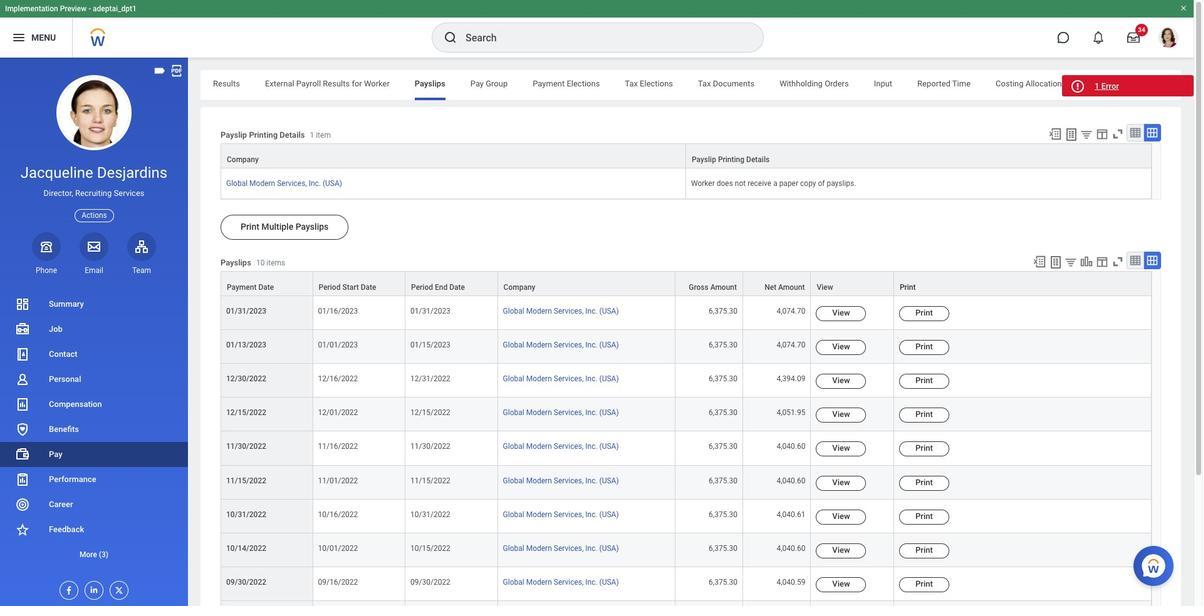 Task type: vqa. For each thing, say whether or not it's contained in the screenshot.
top the Payment
yes



Task type: locate. For each thing, give the bounding box(es) containing it.
global modern services, inc. (usa) for 12/31/2022
[[503, 375, 619, 384]]

12/31/2022
[[411, 375, 451, 384]]

payslips 10 items
[[221, 259, 285, 268]]

3 4,040.60 from the top
[[777, 545, 806, 553]]

1 horizontal spatial 10/31/2022
[[411, 511, 451, 519]]

12/15/2022 down '12/31/2022'
[[411, 409, 451, 418]]

0 horizontal spatial payslip
[[221, 131, 247, 140]]

1 row from the top
[[221, 144, 1152, 169]]

payment for payment elections
[[533, 79, 565, 88]]

view for 2nd view button from the bottom of the page
[[833, 546, 850, 555]]

global for 10/31/2022
[[503, 511, 524, 519]]

4,040.60 down 4,040.61
[[777, 545, 806, 553]]

1 horizontal spatial 1
[[1095, 81, 1100, 91]]

payroll
[[296, 79, 321, 88]]

1 table image from the top
[[1130, 127, 1142, 139]]

0 vertical spatial payslips
[[415, 79, 446, 88]]

0 horizontal spatial 12/15/2022
[[226, 409, 266, 418]]

exclamation image
[[1073, 82, 1082, 92]]

11/30/2022
[[226, 443, 266, 452], [411, 443, 451, 452]]

4,074.70 down net amount
[[777, 307, 806, 316]]

0 vertical spatial toolbar
[[1043, 124, 1161, 144]]

0 vertical spatial pay
[[471, 79, 484, 88]]

(usa) for 12/31/2022
[[600, 375, 619, 384]]

pay for pay group
[[471, 79, 484, 88]]

1 elections from the left
[[567, 79, 600, 88]]

0 horizontal spatial payslips
[[221, 259, 251, 268]]

7 view button from the top
[[816, 510, 867, 525]]

01/13/2023
[[226, 341, 266, 350]]

team jacqueline desjardins element
[[127, 266, 156, 276]]

services, for 09/30/2022
[[554, 578, 584, 587]]

2 results from the left
[[323, 79, 350, 88]]

(usa) for 01/31/2023
[[600, 307, 619, 316]]

period start date
[[319, 283, 376, 292]]

1 left error
[[1095, 81, 1100, 91]]

period
[[319, 283, 341, 292], [411, 283, 433, 292]]

2 6,375.30 from the top
[[709, 341, 738, 350]]

0 horizontal spatial 09/30/2022
[[226, 578, 266, 587]]

01/31/2023 down payment date
[[226, 307, 266, 316]]

1 horizontal spatial worker
[[691, 179, 715, 188]]

details
[[280, 131, 305, 140], [747, 156, 770, 164]]

1 horizontal spatial date
[[361, 283, 376, 292]]

printing down external at the left of the page
[[249, 131, 278, 140]]

pay group
[[471, 79, 508, 88]]

1 horizontal spatial results
[[323, 79, 350, 88]]

menu banner
[[0, 0, 1194, 58]]

1 6,375.30 from the top
[[709, 307, 738, 316]]

payslip inside popup button
[[692, 156, 716, 164]]

tax for tax elections
[[625, 79, 638, 88]]

payment
[[533, 79, 565, 88], [227, 283, 257, 292]]

fullscreen image right click to view/edit grid preferences image
[[1111, 255, 1125, 269]]

8 6,375.30 from the top
[[709, 545, 738, 553]]

email jacqueline desjardins element
[[80, 266, 108, 276]]

1 vertical spatial worker
[[691, 179, 715, 188]]

0 horizontal spatial date
[[258, 283, 274, 292]]

2 4,040.60 from the top
[[777, 477, 806, 486]]

printing
[[249, 131, 278, 140], [718, 156, 745, 164]]

date inside period end date popup button
[[450, 283, 465, 292]]

2 horizontal spatial payslips
[[415, 79, 446, 88]]

1 vertical spatial 1
[[310, 131, 314, 140]]

1 horizontal spatial payslip
[[692, 156, 716, 164]]

3 print button from the top
[[899, 374, 950, 389]]

amount
[[711, 283, 737, 292], [779, 283, 805, 292]]

tax down the search workday search box
[[625, 79, 638, 88]]

results left external at the left of the page
[[213, 79, 240, 88]]

global for 11/30/2022
[[503, 443, 524, 452]]

0 vertical spatial table image
[[1130, 127, 1142, 139]]

2 period from the left
[[411, 283, 433, 292]]

0 vertical spatial fullscreen image
[[1111, 127, 1125, 141]]

personal image
[[15, 372, 30, 387]]

preview
[[60, 4, 87, 13]]

4,040.61
[[777, 511, 806, 519]]

printing inside popup button
[[718, 156, 745, 164]]

2 table image from the top
[[1130, 255, 1142, 267]]

5 print button from the top
[[899, 442, 950, 457]]

payslips down search image
[[415, 79, 446, 88]]

0 vertical spatial company
[[227, 156, 259, 164]]

table image right click to view/edit grid preferences icon
[[1130, 127, 1142, 139]]

4 cell from the left
[[675, 602, 743, 607]]

tax left documents
[[698, 79, 711, 88]]

0 horizontal spatial 11/30/2022
[[226, 443, 266, 452]]

global modern services, inc. (usa) link for 01/15/2023
[[503, 339, 619, 350]]

print button
[[899, 307, 950, 322], [899, 341, 950, 356], [899, 374, 950, 389], [899, 408, 950, 423], [899, 442, 950, 457], [899, 476, 950, 491], [899, 510, 950, 525], [899, 544, 950, 559], [899, 578, 950, 593]]

job
[[49, 325, 63, 334]]

summary link
[[0, 292, 188, 317]]

1 horizontal spatial pay
[[471, 79, 484, 88]]

payment down payslips 10 items
[[227, 283, 257, 292]]

1 vertical spatial fullscreen image
[[1111, 255, 1125, 269]]

10 row from the top
[[221, 500, 1152, 534]]

select to filter grid data image
[[1064, 256, 1078, 269]]

2 print button from the top
[[899, 341, 950, 356]]

1 horizontal spatial 12/15/2022
[[411, 409, 451, 418]]

1 horizontal spatial amount
[[779, 283, 805, 292]]

period left start
[[319, 283, 341, 292]]

10/31/2022 up the 10/14/2022
[[226, 511, 266, 519]]

global for 01/31/2023
[[503, 307, 524, 316]]

(usa) for 01/15/2023
[[600, 341, 619, 350]]

services, for 01/31/2023
[[554, 307, 584, 316]]

inc. for 09/30/2022
[[586, 578, 598, 587]]

worker left does in the top of the page
[[691, 179, 715, 188]]

modern for 01/15/2023
[[526, 341, 552, 350]]

printing for payslip printing details
[[718, 156, 745, 164]]

row
[[221, 144, 1152, 169], [221, 169, 1152, 199], [221, 272, 1152, 297], [221, 297, 1152, 330], [221, 330, 1152, 364], [221, 364, 1152, 398], [221, 398, 1152, 432], [221, 432, 1152, 466], [221, 466, 1152, 500], [221, 500, 1152, 534], [221, 534, 1152, 568], [221, 568, 1152, 602], [221, 602, 1152, 607]]

4,040.60 up 4,040.61
[[777, 477, 806, 486]]

1 tax from the left
[[625, 79, 638, 88]]

details up receive
[[747, 156, 770, 164]]

1 horizontal spatial printing
[[718, 156, 745, 164]]

payslips for payslips
[[415, 79, 446, 88]]

1 vertical spatial 4,040.60
[[777, 477, 806, 486]]

0 horizontal spatial elections
[[567, 79, 600, 88]]

view team image
[[134, 239, 149, 254]]

inc. for 01/31/2023
[[586, 307, 598, 316]]

1 vertical spatial expand table image
[[1146, 255, 1159, 267]]

09/30/2022 down the 10/14/2022
[[226, 578, 266, 587]]

list
[[0, 292, 188, 568]]

6,375.30 for 12/31/2022
[[709, 375, 738, 384]]

tax
[[625, 79, 638, 88], [698, 79, 711, 88]]

elections
[[567, 79, 600, 88], [640, 79, 673, 88]]

contact
[[49, 350, 77, 359]]

payslips inside tab list
[[415, 79, 446, 88]]

modern for 11/15/2022
[[526, 477, 552, 486]]

1 vertical spatial pay
[[49, 450, 62, 459]]

career link
[[0, 493, 188, 518]]

1 10/31/2022 from the left
[[226, 511, 266, 519]]

1 horizontal spatial tax
[[698, 79, 711, 88]]

2 11/15/2022 from the left
[[411, 477, 451, 486]]

1 horizontal spatial period
[[411, 283, 433, 292]]

0 horizontal spatial company
[[227, 156, 259, 164]]

12/15/2022 down 12/30/2022
[[226, 409, 266, 418]]

expand table image right click to view/edit grid preferences icon
[[1146, 127, 1159, 139]]

worker right the for
[[364, 79, 390, 88]]

1 horizontal spatial 01/31/2023
[[411, 307, 451, 316]]

5 row from the top
[[221, 330, 1152, 364]]

01/31/2023
[[226, 307, 266, 316], [411, 307, 451, 316]]

pay image
[[15, 448, 30, 463]]

10/14/2022
[[226, 545, 266, 553]]

withholding orders
[[780, 79, 849, 88]]

services, for 12/31/2022
[[554, 375, 584, 384]]

payment right group
[[533, 79, 565, 88]]

1 vertical spatial toolbar
[[1027, 252, 1161, 272]]

1 12/15/2022 from the left
[[226, 409, 266, 418]]

row header
[[221, 602, 313, 607]]

6 print button from the top
[[899, 476, 950, 491]]

job image
[[15, 322, 30, 337]]

tab list
[[201, 70, 1182, 100]]

5 view button from the top
[[816, 442, 867, 457]]

start
[[343, 283, 359, 292]]

0 vertical spatial details
[[280, 131, 305, 140]]

modern for 09/30/2022
[[526, 578, 552, 587]]

click to view/edit grid preferences image
[[1096, 127, 1109, 141]]

0 vertical spatial 4,040.60
[[777, 443, 806, 452]]

1 horizontal spatial elections
[[640, 79, 673, 88]]

allocations
[[1026, 79, 1067, 88]]

1 horizontal spatial 09/30/2022
[[411, 578, 451, 587]]

details left item
[[280, 131, 305, 140]]

services,
[[277, 179, 307, 188], [554, 307, 584, 316], [554, 341, 584, 350], [554, 375, 584, 384], [554, 409, 584, 418], [554, 443, 584, 452], [554, 477, 584, 486], [554, 511, 584, 519], [554, 545, 584, 553], [554, 578, 584, 587]]

0 vertical spatial payslip
[[221, 131, 247, 140]]

worker inside row
[[691, 179, 715, 188]]

1 vertical spatial printing
[[718, 156, 745, 164]]

4,040.60 down 4,051.95
[[777, 443, 806, 452]]

global modern services, inc. (usa) link for 12/31/2022
[[503, 373, 619, 384]]

contact link
[[0, 342, 188, 367]]

8 view button from the top
[[816, 544, 867, 559]]

2 01/31/2023 from the left
[[411, 307, 451, 316]]

1 amount from the left
[[711, 283, 737, 292]]

0 vertical spatial worker
[[364, 79, 390, 88]]

export to excel image
[[1049, 127, 1062, 141]]

phone button
[[32, 232, 61, 276]]

date right "end"
[[450, 283, 465, 292]]

payslips left 10
[[221, 259, 251, 268]]

jacqueline
[[21, 164, 93, 182]]

0 horizontal spatial details
[[280, 131, 305, 140]]

0 vertical spatial company button
[[221, 144, 686, 168]]

11 row from the top
[[221, 534, 1152, 568]]

global modern services, inc. (usa) link for 12/15/2022
[[503, 406, 619, 418]]

close environment banner image
[[1180, 4, 1188, 12]]

print inside popup button
[[900, 283, 916, 292]]

modern for 01/31/2023
[[526, 307, 552, 316]]

global modern services, inc. (usa) for 10/15/2022
[[503, 545, 619, 553]]

4,040.60
[[777, 443, 806, 452], [777, 477, 806, 486], [777, 545, 806, 553]]

Search Workday  search field
[[466, 24, 738, 51]]

0 horizontal spatial 11/15/2022
[[226, 477, 266, 486]]

date inside period start date popup button
[[361, 283, 376, 292]]

6,375.30 for 01/15/2023
[[709, 341, 738, 350]]

payslips inside button
[[296, 222, 329, 232]]

summary
[[49, 300, 84, 309]]

fullscreen image right click to view/edit grid preferences icon
[[1111, 127, 1125, 141]]

2 vertical spatial 4,040.60
[[777, 545, 806, 553]]

date for period end date
[[450, 283, 465, 292]]

2 date from the left
[[361, 283, 376, 292]]

4 6,375.30 from the top
[[709, 409, 738, 418]]

12/16/2022
[[318, 375, 358, 384]]

5 6,375.30 from the top
[[709, 443, 738, 452]]

9 row from the top
[[221, 466, 1152, 500]]

2 row from the top
[[221, 169, 1152, 199]]

feedback image
[[15, 523, 30, 538]]

1 period from the left
[[319, 283, 341, 292]]

2 elections from the left
[[640, 79, 673, 88]]

table image right click to view/edit grid preferences image
[[1130, 255, 1142, 267]]

payment date
[[227, 283, 274, 292]]

1 left item
[[310, 131, 314, 140]]

row containing company
[[221, 144, 1152, 169]]

0 vertical spatial payment
[[533, 79, 565, 88]]

6,375.30 for 11/30/2022
[[709, 443, 738, 452]]

amount for gross amount
[[711, 283, 737, 292]]

1 11/15/2022 from the left
[[226, 477, 266, 486]]

2 tax from the left
[[698, 79, 711, 88]]

performance
[[49, 475, 96, 485]]

phone jacqueline desjardins element
[[32, 266, 61, 276]]

x image
[[110, 582, 124, 596]]

2 4,074.70 from the top
[[777, 341, 806, 350]]

printing for payslip printing details 1 item
[[249, 131, 278, 140]]

benefits link
[[0, 417, 188, 443]]

1 inside button
[[1095, 81, 1100, 91]]

period left "end"
[[411, 283, 433, 292]]

4,040.60 for 11/15/2022
[[777, 477, 806, 486]]

global modern services, inc. (usa) link for 11/30/2022
[[503, 440, 619, 452]]

3 row from the top
[[221, 272, 1152, 297]]

view for fifth view button from the top
[[833, 444, 850, 453]]

company column header
[[221, 144, 686, 169]]

0 horizontal spatial worker
[[364, 79, 390, 88]]

export to worksheets image
[[1049, 255, 1064, 270]]

12 row from the top
[[221, 568, 1152, 602]]

expand table image right click to view/edit grid preferences image
[[1146, 255, 1159, 267]]

1 vertical spatial payslips
[[296, 222, 329, 232]]

1 vertical spatial payslip
[[692, 156, 716, 164]]

print
[[241, 222, 259, 232], [900, 283, 916, 292], [916, 308, 933, 318], [916, 342, 933, 352], [916, 376, 933, 386], [916, 410, 933, 420], [916, 444, 933, 453], [916, 478, 933, 487], [916, 512, 933, 521], [916, 546, 933, 555], [916, 580, 933, 589]]

2 horizontal spatial date
[[450, 283, 465, 292]]

global modern services, inc. (usa) link for 09/30/2022
[[503, 576, 619, 587]]

4,040.60 for 11/30/2022
[[777, 443, 806, 452]]

1 vertical spatial payment
[[227, 283, 257, 292]]

1 horizontal spatial details
[[747, 156, 770, 164]]

7 6,375.30 from the top
[[709, 511, 738, 519]]

elections for tax elections
[[640, 79, 673, 88]]

payslips right multiple
[[296, 222, 329, 232]]

implementation
[[5, 4, 58, 13]]

0 horizontal spatial results
[[213, 79, 240, 88]]

9 6,375.30 from the top
[[709, 578, 738, 587]]

1 vertical spatial details
[[747, 156, 770, 164]]

date right start
[[361, 283, 376, 292]]

print inside button
[[241, 222, 259, 232]]

0 horizontal spatial printing
[[249, 131, 278, 140]]

2 09/30/2022 from the left
[[411, 578, 451, 587]]

reported
[[918, 79, 951, 88]]

tax for tax documents
[[698, 79, 711, 88]]

0 vertical spatial 1
[[1095, 81, 1100, 91]]

1 cell from the left
[[313, 602, 406, 607]]

0 horizontal spatial tax
[[625, 79, 638, 88]]

global
[[226, 179, 248, 188], [503, 307, 524, 316], [503, 341, 524, 350], [503, 375, 524, 384], [503, 409, 524, 418], [503, 443, 524, 452], [503, 477, 524, 486], [503, 511, 524, 519], [503, 545, 524, 553], [503, 578, 524, 587]]

input
[[874, 79, 893, 88]]

payment for payment date
[[227, 283, 257, 292]]

payslips for payslips 10 items
[[221, 259, 251, 268]]

0 vertical spatial expand table image
[[1146, 127, 1159, 139]]

global modern services, inc. (usa) for 01/31/2023
[[503, 307, 619, 316]]

amount right 'net'
[[779, 283, 805, 292]]

10/16/2022
[[318, 511, 358, 519]]

4 print button from the top
[[899, 408, 950, 423]]

view printable version (pdf) image
[[170, 64, 184, 78]]

date down 10
[[258, 283, 274, 292]]

(usa)
[[323, 179, 342, 188], [600, 307, 619, 316], [600, 341, 619, 350], [600, 375, 619, 384], [600, 409, 619, 418], [600, 443, 619, 452], [600, 477, 619, 486], [600, 511, 619, 519], [600, 545, 619, 553], [600, 578, 619, 587]]

11/01/2022
[[318, 477, 358, 486]]

1 vertical spatial company
[[504, 283, 536, 292]]

4,394.09
[[777, 375, 806, 384]]

3 date from the left
[[450, 283, 465, 292]]

1 vertical spatial 4,074.70
[[777, 341, 806, 350]]

payslip printing details
[[692, 156, 770, 164]]

1 vertical spatial table image
[[1130, 255, 1142, 267]]

12/15/2022
[[226, 409, 266, 418], [411, 409, 451, 418]]

pay
[[471, 79, 484, 88], [49, 450, 62, 459]]

4,074.70
[[777, 307, 806, 316], [777, 341, 806, 350]]

pay down benefits
[[49, 450, 62, 459]]

table image for first expand table 'icon' from the top
[[1130, 127, 1142, 139]]

09/30/2022 down 10/15/2022
[[411, 578, 451, 587]]

for
[[352, 79, 362, 88]]

tag image
[[153, 64, 167, 78]]

6,375.30 for 12/15/2022
[[709, 409, 738, 418]]

expand table image
[[1146, 127, 1159, 139], [1146, 255, 1159, 267]]

0 vertical spatial 4,074.70
[[777, 307, 806, 316]]

pay left group
[[471, 79, 484, 88]]

details inside payslip printing details popup button
[[747, 156, 770, 164]]

view inside popup button
[[817, 283, 833, 292]]

10/01/2022
[[318, 545, 358, 553]]

1 horizontal spatial 11/30/2022
[[411, 443, 451, 452]]

0 horizontal spatial 10/31/2022
[[226, 511, 266, 519]]

0 horizontal spatial payment
[[227, 283, 257, 292]]

0 horizontal spatial 1
[[310, 131, 314, 140]]

results left the for
[[323, 79, 350, 88]]

1 horizontal spatial payslips
[[296, 222, 329, 232]]

2 amount from the left
[[779, 283, 805, 292]]

1 error
[[1095, 81, 1119, 91]]

1 horizontal spatial payment
[[533, 79, 565, 88]]

1 4,074.70 from the top
[[777, 307, 806, 316]]

toolbar for details
[[1043, 124, 1161, 144]]

date inside payment date popup button
[[258, 283, 274, 292]]

0 horizontal spatial amount
[[711, 283, 737, 292]]

7 cell from the left
[[894, 602, 1152, 607]]

01/31/2023 down the period end date
[[411, 307, 451, 316]]

menu button
[[0, 18, 72, 58]]

3 6,375.30 from the top
[[709, 375, 738, 384]]

director, recruiting services
[[44, 189, 144, 198]]

(usa) for 10/15/2022
[[600, 545, 619, 553]]

pay inside tab list
[[471, 79, 484, 88]]

6 6,375.30 from the top
[[709, 477, 738, 486]]

printing up does in the top of the page
[[718, 156, 745, 164]]

0 vertical spatial printing
[[249, 131, 278, 140]]

1 horizontal spatial 11/15/2022
[[411, 477, 451, 486]]

toolbar for items
[[1027, 252, 1161, 272]]

fullscreen image
[[1111, 127, 1125, 141], [1111, 255, 1125, 269]]

net amount button
[[743, 272, 811, 296]]

global modern services, inc. (usa) link for 11/15/2022
[[503, 474, 619, 486]]

1
[[1095, 81, 1100, 91], [310, 131, 314, 140]]

recruiting
[[75, 189, 112, 198]]

adeptai_dpt1
[[93, 4, 137, 13]]

toolbar
[[1043, 124, 1161, 144], [1027, 252, 1161, 272]]

date for period start date
[[361, 283, 376, 292]]

1 date from the left
[[258, 283, 274, 292]]

worker
[[364, 79, 390, 88], [691, 179, 715, 188]]

amount right gross
[[711, 283, 737, 292]]

navigation pane region
[[0, 58, 188, 607]]

payment inside popup button
[[227, 283, 257, 292]]

2 vertical spatial payslips
[[221, 259, 251, 268]]

(usa) for 11/15/2022
[[600, 477, 619, 486]]

7 row from the top
[[221, 398, 1152, 432]]

global for 09/30/2022
[[503, 578, 524, 587]]

table image
[[1130, 127, 1142, 139], [1130, 255, 1142, 267]]

0 horizontal spatial period
[[319, 283, 341, 292]]

01/15/2023
[[411, 341, 451, 350]]

10/31/2022 up 10/15/2022
[[411, 511, 451, 519]]

pay inside list
[[49, 450, 62, 459]]

0 horizontal spatial pay
[[49, 450, 62, 459]]

gross amount
[[689, 283, 737, 292]]

1 4,040.60 from the top
[[777, 443, 806, 452]]

1 01/31/2023 from the left
[[226, 307, 266, 316]]

implementation preview -   adeptai_dpt1
[[5, 4, 137, 13]]

company inside 'column header'
[[227, 156, 259, 164]]

9 print button from the top
[[899, 578, 950, 593]]

cell
[[313, 602, 406, 607], [406, 602, 498, 607], [498, 602, 675, 607], [675, 602, 743, 607], [743, 602, 811, 607], [811, 602, 894, 607], [894, 602, 1152, 607]]

4,074.70 up the 4,394.09
[[777, 341, 806, 350]]

0 horizontal spatial 01/31/2023
[[226, 307, 266, 316]]

actions
[[82, 211, 107, 220]]

1 horizontal spatial company
[[504, 283, 536, 292]]



Task type: describe. For each thing, give the bounding box(es) containing it.
4,051.95
[[777, 409, 806, 418]]

print multiple payslips
[[241, 222, 329, 232]]

more
[[80, 551, 97, 560]]

benefits image
[[15, 422, 30, 438]]

global modern services, inc. (usa) for 01/15/2023
[[503, 341, 619, 350]]

13 row from the top
[[221, 602, 1152, 607]]

item
[[316, 131, 331, 140]]

email button
[[80, 232, 108, 276]]

copy
[[800, 179, 816, 188]]

global for 11/15/2022
[[503, 477, 524, 486]]

justify image
[[11, 30, 26, 45]]

tab list containing results
[[201, 70, 1182, 100]]

global modern services, inc. (usa) link for 01/31/2023
[[503, 305, 619, 316]]

more (3) button
[[0, 543, 188, 568]]

phone image
[[38, 239, 55, 254]]

contact image
[[15, 347, 30, 362]]

services
[[114, 189, 144, 198]]

mail image
[[87, 239, 102, 254]]

2 expand table image from the top
[[1146, 255, 1159, 267]]

costing
[[996, 79, 1024, 88]]

personal link
[[0, 367, 188, 392]]

payslips.
[[827, 179, 856, 188]]

performance image
[[15, 473, 30, 488]]

period for period end date
[[411, 283, 433, 292]]

view for 4th view button from the top
[[833, 410, 850, 420]]

2 12/15/2022 from the left
[[411, 409, 451, 418]]

services, for 12/15/2022
[[554, 409, 584, 418]]

does
[[717, 179, 733, 188]]

services, for 01/15/2023
[[554, 341, 584, 350]]

team link
[[127, 232, 156, 276]]

(usa) for 11/30/2022
[[600, 443, 619, 452]]

inc. for 12/31/2022
[[586, 375, 598, 384]]

global for 01/15/2023
[[503, 341, 524, 350]]

actions button
[[75, 209, 114, 222]]

worker does not receive a paper copy of payslips.
[[691, 179, 856, 188]]

10/15/2022
[[411, 545, 451, 553]]

team
[[132, 266, 151, 275]]

34 button
[[1120, 24, 1148, 51]]

print button
[[894, 272, 1151, 296]]

1 11/30/2022 from the left
[[226, 443, 266, 452]]

export to excel image
[[1033, 255, 1047, 269]]

8 row from the top
[[221, 432, 1152, 466]]

export to worksheets image
[[1064, 127, 1079, 142]]

details for payslip printing details 1 item
[[280, 131, 305, 140]]

personal
[[49, 375, 81, 384]]

global for 12/31/2022
[[503, 375, 524, 384]]

view for 1st view button from the top
[[833, 308, 850, 318]]

global for 12/15/2022
[[503, 409, 524, 418]]

11/16/2022
[[318, 443, 358, 452]]

1 view button from the top
[[816, 307, 867, 322]]

7 print button from the top
[[899, 510, 950, 525]]

modern for 12/31/2022
[[526, 375, 552, 384]]

group
[[486, 79, 508, 88]]

period for period start date
[[319, 283, 341, 292]]

6,375.30 for 01/31/2023
[[709, 307, 738, 316]]

jacqueline desjardins
[[21, 164, 168, 182]]

row containing global modern services, inc. (usa)
[[221, 169, 1152, 199]]

amount for net amount
[[779, 283, 805, 292]]

2 cell from the left
[[406, 602, 498, 607]]

end
[[435, 283, 448, 292]]

1 fullscreen image from the top
[[1111, 127, 1125, 141]]

4 view button from the top
[[816, 408, 867, 423]]

1 09/30/2022 from the left
[[226, 578, 266, 587]]

5 cell from the left
[[743, 602, 811, 607]]

global modern services, inc. (usa) link for 10/31/2022
[[503, 508, 619, 519]]

01/01/2023
[[318, 341, 358, 350]]

4,074.70 for 01/15/2023
[[777, 341, 806, 350]]

view for seventh view button from the bottom
[[833, 376, 850, 386]]

inc. for 11/15/2022
[[586, 477, 598, 486]]

company button inside 'column header'
[[221, 144, 686, 168]]

inc. for 01/15/2023
[[586, 341, 598, 350]]

facebook image
[[60, 582, 74, 596]]

view for sixth view button from the top of the page
[[833, 478, 850, 487]]

6,375.30 for 09/30/2022
[[709, 578, 738, 587]]

not
[[735, 179, 746, 188]]

inc. for 10/31/2022
[[586, 511, 598, 519]]

email
[[85, 266, 103, 275]]

12/01/2022
[[318, 409, 358, 418]]

table image for first expand table 'icon' from the bottom of the page
[[1130, 255, 1142, 267]]

net amount
[[765, 283, 805, 292]]

-
[[88, 4, 91, 13]]

2 fullscreen image from the top
[[1111, 255, 1125, 269]]

view for view popup button
[[817, 283, 833, 292]]

2 view button from the top
[[816, 341, 867, 356]]

items
[[267, 259, 285, 268]]

services, for 11/15/2022
[[554, 477, 584, 486]]

1 expand table image from the top
[[1146, 127, 1159, 139]]

1 error button
[[1062, 75, 1194, 97]]

notifications large image
[[1093, 31, 1105, 44]]

(usa) for 10/31/2022
[[600, 511, 619, 519]]

1 inside payslip printing details 1 item
[[310, 131, 314, 140]]

career
[[49, 500, 73, 510]]

desjardins
[[97, 164, 168, 182]]

services, for 10/15/2022
[[554, 545, 584, 553]]

of
[[818, 179, 825, 188]]

gross amount button
[[675, 272, 743, 296]]

6 cell from the left
[[811, 602, 894, 607]]

global modern services, inc. (usa) for 10/31/2022
[[503, 511, 619, 519]]

more (3)
[[80, 551, 108, 560]]

6,375.30 for 10/15/2022
[[709, 545, 738, 553]]

period end date
[[411, 283, 465, 292]]

2 10/31/2022 from the left
[[411, 511, 451, 519]]

job link
[[0, 317, 188, 342]]

summary image
[[15, 297, 30, 312]]

inc. for 12/15/2022
[[586, 409, 598, 418]]

4,040.60 for 10/15/2022
[[777, 545, 806, 553]]

2 11/30/2022 from the left
[[411, 443, 451, 452]]

pay link
[[0, 443, 188, 468]]

row containing payment date
[[221, 272, 1152, 297]]

compensation link
[[0, 392, 188, 417]]

director,
[[44, 189, 73, 198]]

print multiple payslips button
[[221, 215, 349, 240]]

modern for 12/15/2022
[[526, 409, 552, 418]]

feedback link
[[0, 518, 188, 543]]

modern for 11/30/2022
[[526, 443, 552, 452]]

view for 1st view button from the bottom of the page
[[833, 580, 850, 589]]

compensation
[[49, 400, 102, 409]]

3 cell from the left
[[498, 602, 675, 607]]

6,375.30 for 10/31/2022
[[709, 511, 738, 519]]

payment elections
[[533, 79, 600, 88]]

tax elections
[[625, 79, 673, 88]]

performance link
[[0, 468, 188, 493]]

modern for 10/15/2022
[[526, 545, 552, 553]]

more (3) button
[[0, 548, 188, 563]]

payment date button
[[221, 272, 312, 296]]

external payroll results for worker
[[265, 79, 390, 88]]

9 view button from the top
[[816, 578, 867, 593]]

compensation image
[[15, 397, 30, 412]]

global modern services, inc. (usa) link for 10/15/2022
[[503, 542, 619, 553]]

payslip printing details button
[[686, 144, 1151, 168]]

click to view/edit grid preferences image
[[1096, 255, 1109, 269]]

(usa) for 09/30/2022
[[600, 578, 619, 587]]

1 results from the left
[[213, 79, 240, 88]]

global for 10/15/2022
[[503, 545, 524, 553]]

documents
[[713, 79, 755, 88]]

(usa) for 12/15/2022
[[600, 409, 619, 418]]

inc. for 10/15/2022
[[586, 545, 598, 553]]

profile logan mcneil image
[[1159, 28, 1179, 50]]

period start date button
[[313, 272, 405, 296]]

global modern services, inc. (usa) for 12/15/2022
[[503, 409, 619, 418]]

services, for 10/31/2022
[[554, 511, 584, 519]]

3 view button from the top
[[816, 374, 867, 389]]

error
[[1102, 81, 1119, 91]]

benefits
[[49, 425, 79, 434]]

details for payslip printing details
[[747, 156, 770, 164]]

global modern services, inc. (usa) for 09/30/2022
[[503, 578, 619, 587]]

withholding
[[780, 79, 823, 88]]

34
[[1138, 26, 1146, 33]]

payslip for payslip printing details 1 item
[[221, 131, 247, 140]]

1 vertical spatial company button
[[498, 272, 675, 296]]

select to filter grid data image
[[1080, 128, 1094, 141]]

pay for pay
[[49, 450, 62, 459]]

search image
[[443, 30, 458, 45]]

costing allocations
[[996, 79, 1067, 88]]

inbox large image
[[1128, 31, 1140, 44]]

feedback
[[49, 525, 84, 535]]

6 view button from the top
[[816, 476, 867, 491]]

view worker - expand/collapse chart image
[[1080, 255, 1094, 269]]

8 print button from the top
[[899, 544, 950, 559]]

4 row from the top
[[221, 297, 1152, 330]]

inc. for 11/30/2022
[[586, 443, 598, 452]]

tax documents
[[698, 79, 755, 88]]

view for third view button from the bottom of the page
[[833, 512, 850, 521]]

linkedin image
[[85, 582, 99, 595]]

global modern services, inc. (usa) for 11/15/2022
[[503, 477, 619, 486]]

global modern services, inc. (usa) for 11/30/2022
[[503, 443, 619, 452]]

career image
[[15, 498, 30, 513]]

view for 8th view button from the bottom
[[833, 342, 850, 352]]

elections for payment elections
[[567, 79, 600, 88]]

gross
[[689, 283, 709, 292]]

view button
[[811, 272, 894, 296]]

10
[[256, 259, 265, 268]]

time
[[953, 79, 971, 88]]

list containing summary
[[0, 292, 188, 568]]

payslip printing details 1 item
[[221, 131, 331, 140]]

4,040.59
[[777, 578, 806, 587]]

1 print button from the top
[[899, 307, 950, 322]]

orders
[[825, 79, 849, 88]]

4,074.70 for 01/31/2023
[[777, 307, 806, 316]]

services, for 11/30/2022
[[554, 443, 584, 452]]

menu
[[31, 32, 56, 42]]

6 row from the top
[[221, 364, 1152, 398]]

payslip for payslip printing details
[[692, 156, 716, 164]]

modern for 10/31/2022
[[526, 511, 552, 519]]

paper
[[780, 179, 799, 188]]

receive
[[748, 179, 772, 188]]



